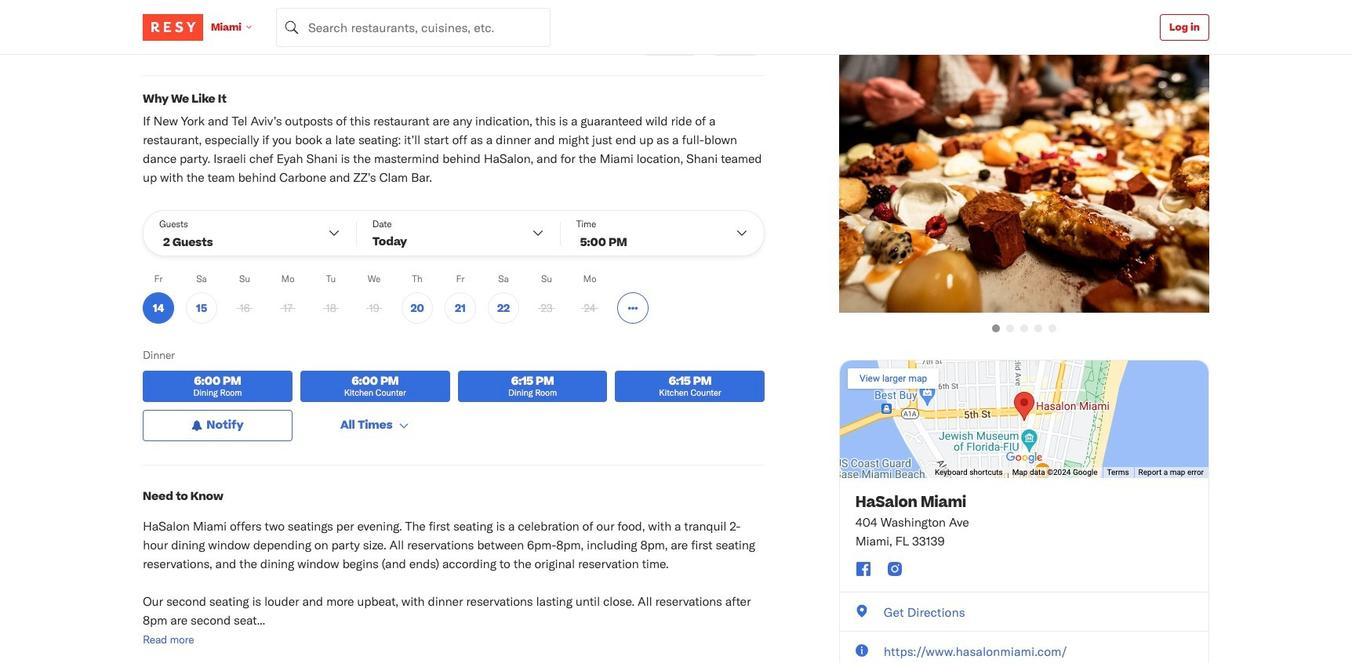 Task type: locate. For each thing, give the bounding box(es) containing it.
None field
[[276, 7, 551, 47]]



Task type: describe. For each thing, give the bounding box(es) containing it.
Search restaurants, cuisines, etc. text field
[[276, 7, 551, 47]]

4.2 out of 5 stars image
[[143, 2, 168, 18]]



Task type: vqa. For each thing, say whether or not it's contained in the screenshot.
'field'
yes



